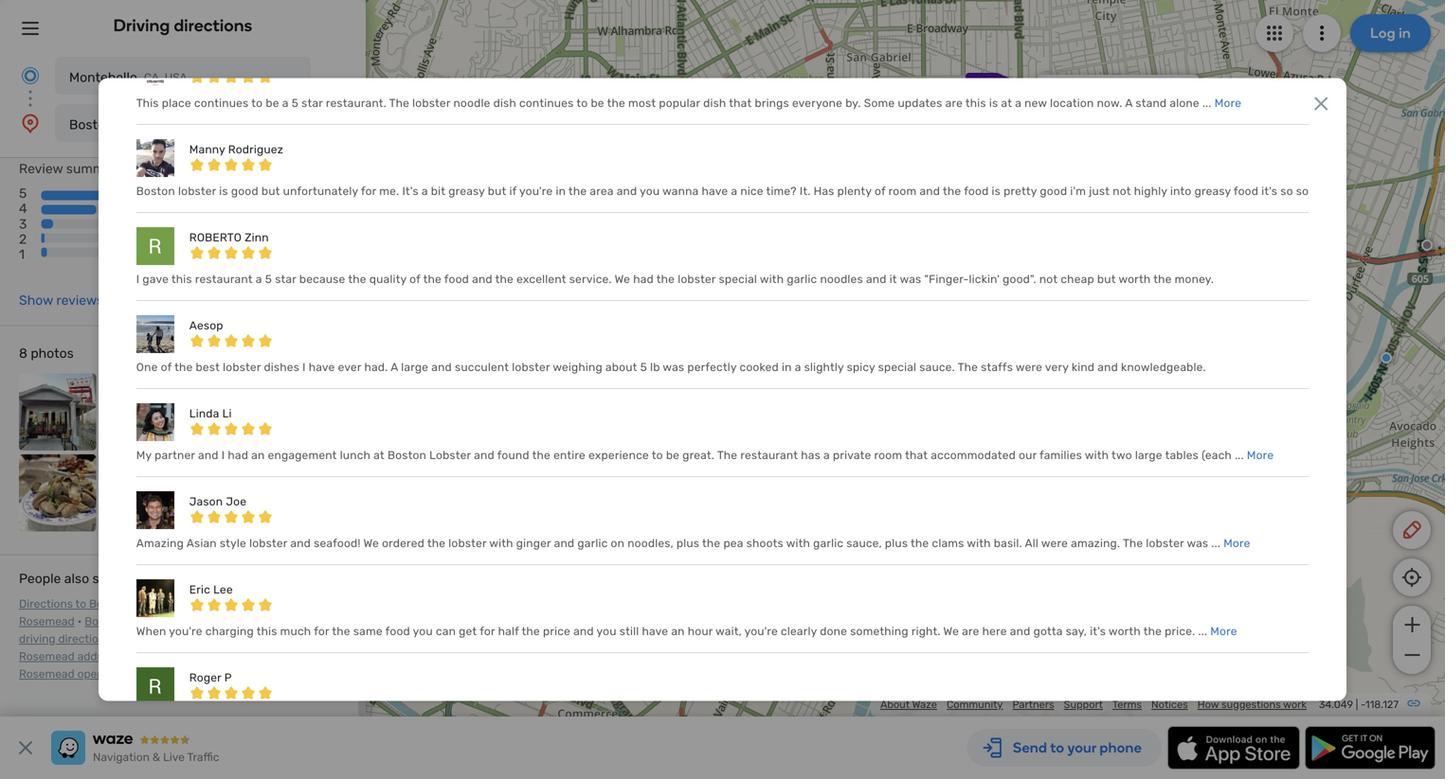 Task type: describe. For each thing, give the bounding box(es) containing it.
restaurant.
[[326, 97, 386, 110]]

hours
[[123, 668, 154, 681]]

show
[[19, 293, 53, 309]]

traffic
[[187, 751, 219, 765]]

0 horizontal spatial of
[[161, 361, 172, 374]]

2 horizontal spatial have
[[702, 185, 728, 198]]

0 vertical spatial star
[[302, 97, 323, 110]]

1 vertical spatial are
[[962, 626, 979, 639]]

hour
[[688, 626, 713, 639]]

and left 'excellent' on the left
[[472, 273, 493, 286]]

0 vertical spatial large
[[401, 361, 428, 374]]

to up restaurant
[[251, 97, 263, 110]]

0 horizontal spatial but
[[261, 185, 280, 198]]

0 vertical spatial i
[[136, 273, 140, 286]]

partners link
[[1013, 699, 1054, 712]]

our
[[1019, 449, 1037, 463]]

the left pea
[[702, 537, 720, 551]]

ever
[[338, 361, 361, 374]]

0 horizontal spatial it's
[[1090, 626, 1106, 639]]

and right partner
[[198, 449, 219, 463]]

boston lobster seafood restaurant, rosemead address
[[19, 633, 313, 664]]

work
[[1283, 699, 1307, 712]]

how
[[1198, 699, 1219, 712]]

0 horizontal spatial have
[[309, 361, 335, 374]]

0 vertical spatial was
[[900, 273, 921, 286]]

great.
[[682, 449, 715, 463]]

a down zinn
[[256, 273, 262, 286]]

about
[[880, 699, 910, 712]]

0 vertical spatial had
[[633, 273, 654, 286]]

the left most
[[607, 97, 625, 110]]

pea
[[723, 537, 743, 551]]

1 vertical spatial room
[[874, 449, 902, 463]]

... right alone
[[1202, 97, 1212, 110]]

4.4
[[243, 175, 325, 238]]

community link
[[947, 699, 1003, 712]]

the left staffs
[[958, 361, 978, 374]]

1 vertical spatial were
[[1041, 537, 1068, 551]]

here
[[982, 626, 1007, 639]]

2 horizontal spatial but
[[1097, 273, 1116, 286]]

the left 'area'
[[568, 185, 587, 198]]

zoom out image
[[1400, 644, 1424, 667]]

0 horizontal spatial a
[[391, 361, 398, 374]]

1 horizontal spatial restaurant
[[740, 449, 798, 463]]

and right here
[[1010, 626, 1030, 639]]

0 horizontal spatial at
[[374, 449, 385, 463]]

seafood for boston lobster seafood restaurant, rosemead address
[[205, 633, 248, 646]]

lickin'
[[969, 273, 1000, 286]]

perfectly
[[687, 361, 737, 374]]

quality
[[369, 273, 407, 286]]

2 horizontal spatial we
[[943, 626, 959, 639]]

kind
[[1072, 361, 1095, 374]]

garlic left noodles
[[787, 273, 817, 286]]

garlic left on
[[577, 537, 608, 551]]

the right found
[[532, 449, 551, 463]]

excellent
[[517, 273, 566, 286]]

2 greasy from the left
[[1195, 185, 1231, 198]]

tables
[[1165, 449, 1199, 463]]

about
[[605, 361, 637, 374]]

style
[[220, 537, 246, 551]]

1 greasy from the left
[[448, 185, 485, 198]]

i'm
[[1070, 185, 1086, 198]]

p
[[224, 672, 232, 685]]

alone
[[1170, 97, 1200, 110]]

0 vertical spatial special
[[719, 273, 757, 286]]

0 horizontal spatial was
[[663, 361, 684, 374]]

0 vertical spatial restaurant
[[195, 273, 253, 286]]

the left money.
[[1153, 273, 1172, 286]]

1 horizontal spatial i
[[222, 449, 225, 463]]

link image
[[1406, 697, 1421, 712]]

the right great.
[[717, 449, 737, 463]]

1 vertical spatial i
[[302, 361, 306, 374]]

by.
[[845, 97, 861, 110]]

highly
[[1134, 185, 1167, 198]]

garlic left sauce,
[[813, 537, 844, 551]]

families
[[1040, 449, 1082, 463]]

boston lobster seafood restaurant, rosemead driving directions link
[[19, 616, 335, 646]]

0 horizontal spatial be
[[266, 97, 279, 110]]

reviews
[[56, 293, 103, 309]]

a up restaurant
[[282, 97, 289, 110]]

and right kind
[[1098, 361, 1118, 374]]

0 vertical spatial worth
[[1119, 273, 1151, 286]]

5 left lb
[[640, 361, 647, 374]]

for right 'search'
[[137, 572, 155, 587]]

118.127
[[1365, 699, 1399, 712]]

seafood!
[[314, 537, 361, 551]]

the left price.
[[1143, 626, 1162, 639]]

lobster for boston lobster seafood restaurant, rosemead opening hours
[[170, 651, 210, 664]]

rosemead inside directions to boston lobster seafood restaurant, rosemead
[[19, 616, 75, 629]]

pretty
[[1004, 185, 1037, 198]]

dishes
[[264, 361, 299, 374]]

boston lobster seafood restaurant, rosemead driving directions
[[19, 616, 335, 646]]

5 4 3 2 1
[[19, 186, 27, 262]]

something
[[850, 626, 908, 639]]

ginger
[[516, 537, 551, 551]]

service.
[[569, 273, 612, 286]]

and right price
[[573, 626, 594, 639]]

5 left restaurant. on the top of the page
[[292, 97, 299, 110]]

0 horizontal spatial that
[[729, 97, 752, 110]]

2 dish from the left
[[703, 97, 726, 110]]

summary
[[66, 161, 124, 177]]

lobster left 'weighing'
[[512, 361, 550, 374]]

place
[[162, 97, 191, 110]]

unfortunately
[[283, 185, 358, 198]]

is down manny rodriguez
[[219, 185, 228, 198]]

montebello
[[69, 70, 137, 85]]

aesop
[[189, 320, 223, 333]]

directions inside boston lobster seafood restaurant, rosemead driving directions
[[58, 633, 111, 646]]

2 plus from the left
[[885, 537, 908, 551]]

most
[[628, 97, 656, 110]]

manny rodriguez
[[189, 143, 283, 157]]

1 vertical spatial not
[[1039, 273, 1058, 286]]

eric lee
[[189, 584, 233, 597]]

1 dish from the left
[[493, 97, 516, 110]]

1 horizontal spatial of
[[409, 273, 420, 286]]

5 inside 5 4 3 2 1
[[19, 186, 27, 201]]

wanna
[[663, 185, 699, 198]]

lobster for boston lobster seafood restaurant, rosemead driving directions
[[125, 616, 165, 629]]

best
[[196, 361, 220, 374]]

boston for boston lobster is good but unfortunately for me. it's a bit greasy but if you're in the area and you wanna have a nice time? it. has plenty of room and the food is pretty good i'm just not highly into greasy food it's so so
[[136, 185, 175, 198]]

8
[[19, 346, 27, 362]]

has
[[801, 449, 821, 463]]

is left new
[[989, 97, 998, 110]]

image 8 of boston lobster seafood restaurant, rosemead image
[[262, 455, 339, 532]]

restaurant
[[221, 117, 290, 133]]

with left basil.
[[967, 537, 991, 551]]

a left slightly
[[795, 361, 801, 374]]

with left two
[[1085, 449, 1109, 463]]

image 3 of boston lobster seafood restaurant, rosemead image
[[181, 374, 258, 451]]

and right plenty
[[920, 185, 940, 198]]

lobster right ordered
[[449, 537, 487, 551]]

me.
[[379, 185, 399, 198]]

food right same
[[385, 626, 410, 639]]

with right shoots at the bottom of page
[[786, 537, 810, 551]]

1 horizontal spatial a
[[1125, 97, 1133, 110]]

knowledgeable.
[[1121, 361, 1206, 374]]

more right alone
[[1215, 97, 1242, 110]]

rosemead for boston lobster seafood restaurant, rosemead address
[[19, 651, 75, 664]]

seafood for boston lobster seafood restaurant, rosemead opening hours
[[213, 651, 257, 664]]

34.049 | -118.127
[[1319, 699, 1399, 712]]

2
[[19, 232, 27, 247]]

1 vertical spatial special
[[878, 361, 916, 374]]

search
[[92, 572, 134, 587]]

image 1 of boston lobster seafood restaurant, rosemead image
[[19, 374, 96, 451]]

1 vertical spatial an
[[671, 626, 685, 639]]

jason joe
[[189, 496, 247, 509]]

spicy
[[847, 361, 875, 374]]

for right much
[[314, 626, 329, 639]]

one of the best lobster dishes i have ever had. a large and succulent lobster weighing about 5 lb was perfectly cooked in a slightly spicy special sauce. the staffs were very kind and knowledgeable.
[[136, 361, 1206, 374]]

suggestions
[[1222, 699, 1281, 712]]

0 vertical spatial x image
[[1310, 92, 1333, 115]]

the right half
[[522, 626, 540, 639]]

2 good from the left
[[1040, 185, 1067, 198]]

image 6 of boston lobster seafood restaurant, rosemead image
[[100, 455, 177, 532]]

linda li
[[189, 408, 232, 421]]

2 continues from the left
[[519, 97, 574, 110]]

0 vertical spatial are
[[945, 97, 963, 110]]

the left best
[[174, 361, 193, 374]]

1 horizontal spatial in
[[782, 361, 792, 374]]

and left found
[[474, 449, 494, 463]]

more right price.
[[1210, 626, 1237, 639]]

the left clams
[[911, 537, 929, 551]]

34.049
[[1319, 699, 1353, 712]]

lobster right best
[[223, 361, 261, 374]]

0 vertical spatial were
[[1016, 361, 1042, 374]]

this
[[136, 97, 159, 110]]

had.
[[364, 361, 388, 374]]

when you're charging this much for the same food you can get for half the price and you still have an hour wait, you're clearly done something right.  we are here and gotta say, it's worth the price. ... more
[[136, 626, 1237, 639]]

current location image
[[19, 64, 42, 87]]

lobster down manny
[[178, 185, 216, 198]]

a right 'has'
[[824, 449, 830, 463]]

when
[[136, 626, 166, 639]]

image 5 of boston lobster seafood restaurant, rosemead image
[[19, 455, 96, 532]]

found
[[497, 449, 529, 463]]

into
[[1170, 185, 1192, 198]]

0 horizontal spatial in
[[556, 185, 566, 198]]

accommodated
[[931, 449, 1016, 463]]

boston for boston lobster seafood restaurant, rosemead address
[[121, 633, 159, 646]]

navigation & live traffic
[[93, 751, 219, 765]]

staffs
[[981, 361, 1013, 374]]

2 horizontal spatial you're
[[744, 626, 778, 639]]

support
[[1064, 699, 1103, 712]]

with left noodles
[[760, 273, 784, 286]]

2 so from the left
[[1296, 185, 1309, 198]]

about waze community partners support terms notices how suggestions work
[[880, 699, 1307, 712]]

the left same
[[332, 626, 350, 639]]

1 horizontal spatial but
[[488, 185, 506, 198]]

noodles
[[820, 273, 863, 286]]

driving directions
[[113, 15, 252, 36]]

1 so from the left
[[1280, 185, 1293, 198]]

shoots
[[746, 537, 784, 551]]

food left pretty
[[964, 185, 989, 198]]

the right ordered
[[427, 537, 446, 551]]

to right the experience
[[652, 449, 663, 463]]

1 horizontal spatial you're
[[519, 185, 553, 198]]

sauce.
[[919, 361, 955, 374]]

1 horizontal spatial not
[[1113, 185, 1131, 198]]

also
[[64, 572, 89, 587]]

one
[[136, 361, 158, 374]]

can
[[436, 626, 456, 639]]

"finger-
[[924, 273, 969, 286]]



Task type: vqa. For each thing, say whether or not it's contained in the screenshot.
'of' to the left
yes



Task type: locate. For each thing, give the bounding box(es) containing it.
clearly
[[781, 626, 817, 639]]

was right lb
[[663, 361, 684, 374]]

notices
[[1151, 699, 1188, 712]]

... right (each
[[1235, 449, 1244, 463]]

you
[[640, 185, 660, 198], [413, 626, 433, 639], [597, 626, 617, 639]]

1 horizontal spatial at
[[1001, 97, 1012, 110]]

0 horizontal spatial star
[[275, 273, 296, 286]]

to
[[251, 97, 263, 110], [576, 97, 588, 110], [652, 449, 663, 463], [75, 598, 86, 611]]

good left i'm on the right top of page
[[1040, 185, 1067, 198]]

directions to boston lobster seafood restaurant, rosemead
[[19, 598, 281, 629]]

this right gave
[[171, 273, 192, 286]]

0 vertical spatial we
[[615, 273, 630, 286]]

1 vertical spatial of
[[409, 273, 420, 286]]

to inside directions to boston lobster seafood restaurant, rosemead
[[75, 598, 86, 611]]

boston inside button
[[69, 117, 113, 133]]

succulent
[[455, 361, 509, 374]]

restaurant, inside boston lobster seafood restaurant, rosemead address
[[251, 633, 313, 646]]

you're right wait,
[[744, 626, 778, 639]]

large right had. on the left top of the page
[[401, 361, 428, 374]]

boston for boston lobster seafood restaurant, rosemead opening hours
[[129, 651, 167, 664]]

still
[[620, 626, 639, 639]]

joe
[[226, 496, 247, 509]]

0 horizontal spatial not
[[1039, 273, 1058, 286]]

seafood inside boston lobster seafood restaurant, rosemead address
[[205, 633, 248, 646]]

we
[[615, 273, 630, 286], [363, 537, 379, 551], [943, 626, 959, 639]]

have
[[702, 185, 728, 198], [309, 361, 335, 374], [642, 626, 668, 639]]

li
[[222, 408, 232, 421]]

dish right noodle
[[493, 97, 516, 110]]

the left pretty
[[943, 185, 961, 198]]

of right plenty
[[875, 185, 886, 198]]

we right right.
[[943, 626, 959, 639]]

restaurant, for boston lobster seafood restaurant, rosemead address
[[251, 633, 313, 646]]

1 vertical spatial worth
[[1109, 626, 1141, 639]]

a left the 'nice'
[[731, 185, 737, 198]]

just
[[1089, 185, 1110, 198]]

in right cooked
[[782, 361, 792, 374]]

1 vertical spatial we
[[363, 537, 379, 551]]

lobster inside directions to boston lobster seafood restaurant, rosemead
[[130, 598, 170, 611]]

1 horizontal spatial large
[[1135, 449, 1162, 463]]

a right now.
[[1125, 97, 1133, 110]]

terms link
[[1113, 699, 1142, 712]]

0 vertical spatial in
[[556, 185, 566, 198]]

and right "ginger"
[[554, 537, 575, 551]]

same
[[353, 626, 383, 639]]

0 horizontal spatial this
[[171, 273, 192, 286]]

star left restaurant. on the top of the page
[[302, 97, 323, 110]]

at right lunch
[[374, 449, 385, 463]]

0 horizontal spatial continues
[[194, 97, 249, 110]]

1 horizontal spatial be
[[591, 97, 604, 110]]

0 horizontal spatial large
[[401, 361, 428, 374]]

0 vertical spatial have
[[702, 185, 728, 198]]

the right amazing.
[[1123, 537, 1143, 551]]

of
[[875, 185, 886, 198], [409, 273, 420, 286], [161, 361, 172, 374]]

boston lobster seafood restaurant button
[[55, 104, 311, 142]]

(each
[[1202, 449, 1232, 463]]

i left gave
[[136, 273, 140, 286]]

2 horizontal spatial be
[[666, 449, 680, 463]]

some
[[864, 97, 895, 110]]

the right restaurant. on the top of the page
[[389, 97, 409, 110]]

the left quality
[[348, 273, 366, 286]]

1 horizontal spatial an
[[671, 626, 685, 639]]

you left still
[[597, 626, 617, 639]]

x image
[[1310, 92, 1333, 115], [14, 737, 37, 760]]

half
[[498, 626, 519, 639]]

1 vertical spatial a
[[391, 361, 398, 374]]

rodriguez
[[228, 143, 283, 157]]

1 vertical spatial x image
[[14, 737, 37, 760]]

lobster for boston lobster seafood restaurant
[[116, 117, 163, 133]]

was down "tables"
[[1187, 537, 1208, 551]]

right.
[[911, 626, 941, 639]]

special right spicy
[[878, 361, 916, 374]]

2 horizontal spatial was
[[1187, 537, 1208, 551]]

1 horizontal spatial directions
[[174, 15, 252, 36]]

ca,
[[144, 71, 162, 84]]

2 vertical spatial we
[[943, 626, 959, 639]]

worth right say,
[[1109, 626, 1141, 639]]

driving
[[19, 633, 56, 646]]

lobster up perfectly
[[678, 273, 716, 286]]

good".
[[1003, 273, 1036, 286]]

1 horizontal spatial star
[[302, 97, 323, 110]]

1 horizontal spatial we
[[615, 273, 630, 286]]

bit
[[431, 185, 446, 198]]

room
[[889, 185, 917, 198], [874, 449, 902, 463]]

0 horizontal spatial had
[[228, 449, 248, 463]]

roger p
[[189, 672, 232, 685]]

weighing
[[553, 361, 603, 374]]

1 horizontal spatial that
[[905, 449, 928, 463]]

food right quality
[[444, 273, 469, 286]]

0 vertical spatial an
[[251, 449, 265, 463]]

1 good from the left
[[231, 185, 258, 198]]

restaurant, for boston lobster seafood restaurant, rosemead opening hours
[[260, 651, 321, 664]]

amazing
[[136, 537, 184, 551]]

lobster right amazing.
[[1146, 537, 1184, 551]]

0 vertical spatial of
[[875, 185, 886, 198]]

now.
[[1097, 97, 1122, 110]]

1 vertical spatial have
[[309, 361, 335, 374]]

more right (each
[[1247, 449, 1274, 463]]

community
[[947, 699, 1003, 712]]

zoom in image
[[1400, 614, 1424, 637]]

driving
[[113, 15, 170, 36]]

montebello ca, usa
[[69, 70, 187, 85]]

seafood for boston lobster seafood restaurant, rosemead driving directions
[[168, 616, 212, 629]]

were right all
[[1041, 537, 1068, 551]]

lobster for boston lobster seafood restaurant, rosemead address
[[162, 633, 202, 646]]

restaurant, inside the boston lobster seafood restaurant, rosemead opening hours
[[260, 651, 321, 664]]

4
[[19, 201, 27, 217]]

boston lobster seafood restaurant, rosemead address link
[[19, 633, 313, 664]]

not right just
[[1113, 185, 1131, 198]]

a
[[282, 97, 289, 110], [1015, 97, 1022, 110], [422, 185, 428, 198], [731, 185, 737, 198], [256, 273, 262, 286], [795, 361, 801, 374], [824, 449, 830, 463]]

a
[[1125, 97, 1133, 110], [391, 361, 398, 374]]

seafood for boston lobster seafood restaurant
[[167, 117, 218, 133]]

my
[[136, 449, 152, 463]]

worth right "cheap"
[[1119, 273, 1151, 286]]

have right wanna
[[702, 185, 728, 198]]

0 horizontal spatial x image
[[14, 737, 37, 760]]

lobster inside boston lobster seafood restaurant, rosemead driving directions
[[125, 616, 165, 629]]

and left it
[[866, 273, 887, 286]]

5 up '3'
[[19, 186, 27, 201]]

restaurant, inside directions to boston lobster seafood restaurant, rosemead
[[219, 598, 281, 611]]

not
[[1113, 185, 1131, 198], [1039, 273, 1058, 286]]

garlic
[[787, 273, 817, 286], [577, 537, 608, 551], [813, 537, 844, 551]]

lobster inside the boston lobster seafood restaurant, rosemead opening hours
[[170, 651, 210, 664]]

address
[[77, 651, 119, 664]]

seafood inside boston lobster seafood restaurant, rosemead driving directions
[[168, 616, 212, 629]]

image 4 of boston lobster seafood restaurant, rosemead image
[[262, 374, 339, 451]]

the
[[607, 97, 625, 110], [568, 185, 587, 198], [943, 185, 961, 198], [348, 273, 366, 286], [423, 273, 441, 286], [495, 273, 514, 286], [656, 273, 675, 286], [1153, 273, 1172, 286], [174, 361, 193, 374], [532, 449, 551, 463], [427, 537, 446, 551], [702, 537, 720, 551], [911, 537, 929, 551], [332, 626, 350, 639], [522, 626, 540, 639], [1143, 626, 1162, 639]]

are right updates
[[945, 97, 963, 110]]

1 vertical spatial that
[[905, 449, 928, 463]]

0 vertical spatial a
[[1125, 97, 1133, 110]]

5 down zinn
[[265, 273, 272, 286]]

with left "ginger"
[[489, 537, 513, 551]]

it's right into
[[1262, 185, 1278, 198]]

... down (each
[[1211, 537, 1221, 551]]

2 horizontal spatial you
[[640, 185, 660, 198]]

3
[[19, 216, 27, 232]]

a right had. on the left top of the page
[[391, 361, 398, 374]]

sauce,
[[846, 537, 882, 551]]

0 horizontal spatial an
[[251, 449, 265, 463]]

0 horizontal spatial you
[[413, 626, 433, 639]]

a left new
[[1015, 97, 1022, 110]]

seafood inside directions to boston lobster seafood restaurant, rosemead
[[173, 598, 216, 611]]

0 horizontal spatial restaurant
[[195, 273, 253, 286]]

boston for boston lobster seafood restaurant
[[69, 117, 113, 133]]

so
[[1280, 185, 1293, 198], [1296, 185, 1309, 198]]

1 vertical spatial in
[[782, 361, 792, 374]]

we right service.
[[615, 273, 630, 286]]

not left "cheap"
[[1039, 273, 1058, 286]]

price.
[[1165, 626, 1195, 639]]

room right private
[[874, 449, 902, 463]]

0 horizontal spatial good
[[231, 185, 258, 198]]

image 7 of boston lobster seafood restaurant, rosemead image
[[181, 455, 258, 532]]

and right 'area'
[[617, 185, 637, 198]]

2 horizontal spatial this
[[966, 97, 986, 110]]

all
[[1025, 537, 1039, 551]]

location image
[[19, 112, 42, 135]]

to left most
[[576, 97, 588, 110]]

0 vertical spatial at
[[1001, 97, 1012, 110]]

0 horizontal spatial we
[[363, 537, 379, 551]]

in
[[556, 185, 566, 198], [782, 361, 792, 374]]

2 vertical spatial this
[[257, 626, 277, 639]]

boston right lunch
[[388, 449, 426, 463]]

star
[[302, 97, 323, 110], [275, 273, 296, 286]]

1 continues from the left
[[194, 97, 249, 110]]

plenty
[[837, 185, 872, 198]]

1 horizontal spatial was
[[900, 273, 921, 286]]

0 vertical spatial not
[[1113, 185, 1131, 198]]

2 horizontal spatial i
[[302, 361, 306, 374]]

a left bit
[[422, 185, 428, 198]]

lobster left noodle
[[412, 97, 450, 110]]

more
[[1215, 97, 1242, 110], [1247, 449, 1274, 463], [1224, 537, 1250, 551], [1210, 626, 1237, 639]]

lobster inside boston lobster seafood restaurant, rosemead address
[[162, 633, 202, 646]]

you left can
[[413, 626, 433, 639]]

an left hour
[[671, 626, 685, 639]]

rosemead inside boston lobster seafood restaurant, rosemead driving directions
[[279, 616, 335, 629]]

0 horizontal spatial you're
[[169, 626, 202, 639]]

1 horizontal spatial it's
[[1262, 185, 1278, 198]]

lobster inside button
[[116, 117, 163, 133]]

1 plus from the left
[[676, 537, 699, 551]]

0 horizontal spatial special
[[719, 273, 757, 286]]

cheap
[[1061, 273, 1094, 286]]

experience
[[589, 449, 649, 463]]

seafood
[[167, 117, 218, 133], [173, 598, 216, 611], [168, 616, 212, 629], [205, 633, 248, 646], [213, 651, 257, 664]]

boston inside boston lobster seafood restaurant, rosemead driving directions
[[85, 616, 122, 629]]

1 horizontal spatial you
[[597, 626, 617, 639]]

are left here
[[962, 626, 979, 639]]

much
[[280, 626, 311, 639]]

waze
[[912, 699, 937, 712]]

boston inside boston lobster seafood restaurant, rosemead address
[[121, 633, 159, 646]]

usa
[[165, 71, 187, 84]]

boston lobster seafood restaurant, rosemead opening hours link
[[19, 651, 321, 681]]

the left 'excellent' on the left
[[495, 273, 514, 286]]

greasy right into
[[1195, 185, 1231, 198]]

price
[[543, 626, 570, 639]]

1 vertical spatial star
[[275, 273, 296, 286]]

large
[[401, 361, 428, 374], [1135, 449, 1162, 463]]

private
[[833, 449, 871, 463]]

lee
[[213, 584, 233, 597]]

greasy right bit
[[448, 185, 485, 198]]

boston inside directions to boston lobster seafood restaurant, rosemead
[[89, 598, 127, 611]]

1 horizontal spatial special
[[878, 361, 916, 374]]

this left much
[[257, 626, 277, 639]]

1 horizontal spatial have
[[642, 626, 668, 639]]

seafood inside the boston lobster seafood restaurant, rosemead opening hours
[[213, 651, 257, 664]]

lobster right style
[[249, 537, 287, 551]]

boston inside the boston lobster seafood restaurant, rosemead opening hours
[[129, 651, 167, 664]]

rosemead inside boston lobster seafood restaurant, rosemead address
[[19, 651, 75, 664]]

is left pretty
[[992, 185, 1001, 198]]

because
[[299, 273, 345, 286]]

pencil image
[[1401, 519, 1423, 542]]

more down (each
[[1224, 537, 1250, 551]]

0 horizontal spatial so
[[1280, 185, 1293, 198]]

0 vertical spatial this
[[966, 97, 986, 110]]

rosemead for boston lobster seafood restaurant, rosemead driving directions
[[279, 616, 335, 629]]

this place continues to be a 5 star restaurant. the lobster noodle dish continues to be the most popular dish that brings everyone by.  some updates are this is at a new location now. a stand alone ... more
[[136, 97, 1242, 110]]

terms
[[1113, 699, 1142, 712]]

continues up restaurant
[[194, 97, 249, 110]]

1 horizontal spatial so
[[1296, 185, 1309, 198]]

2 vertical spatial was
[[1187, 537, 1208, 551]]

the right quality
[[423, 273, 441, 286]]

boston for boston lobster seafood restaurant, rosemead driving directions
[[85, 616, 122, 629]]

continues right noodle
[[519, 97, 574, 110]]

0 vertical spatial that
[[729, 97, 752, 110]]

directions to boston lobster seafood restaurant, rosemead link
[[19, 598, 281, 629]]

0 horizontal spatial plus
[[676, 537, 699, 551]]

for right get
[[480, 626, 495, 639]]

large right two
[[1135, 449, 1162, 463]]

say,
[[1066, 626, 1087, 639]]

boston up the summary
[[69, 117, 113, 133]]

5
[[292, 97, 299, 110], [19, 186, 27, 201], [265, 273, 272, 286], [640, 361, 647, 374]]

boston down 'search'
[[89, 598, 127, 611]]

rosemead for boston lobster seafood restaurant, rosemead opening hours
[[19, 668, 75, 681]]

restaurant, for boston lobster seafood restaurant, rosemead driving directions
[[215, 616, 276, 629]]

restaurant, inside boston lobster seafood restaurant, rosemead driving directions
[[215, 616, 276, 629]]

boston lobster seafood restaurant, rosemead opening hours
[[19, 651, 321, 681]]

of right quality
[[409, 273, 420, 286]]

boston
[[69, 117, 113, 133], [136, 185, 175, 198], [388, 449, 426, 463], [89, 598, 127, 611], [85, 616, 122, 629], [121, 633, 159, 646], [129, 651, 167, 664]]

1 vertical spatial had
[[228, 449, 248, 463]]

0 horizontal spatial greasy
[[448, 185, 485, 198]]

1 vertical spatial large
[[1135, 449, 1162, 463]]

but down the rodriguez
[[261, 185, 280, 198]]

restaurant left 'has'
[[740, 449, 798, 463]]

that left accommodated
[[905, 449, 928, 463]]

1 horizontal spatial this
[[257, 626, 277, 639]]

8 photos
[[19, 346, 74, 362]]

1 horizontal spatial x image
[[1310, 92, 1333, 115]]

boston up the hours
[[129, 651, 167, 664]]

1 vertical spatial restaurant
[[740, 449, 798, 463]]

we left ordered
[[363, 537, 379, 551]]

1 vertical spatial at
[[374, 449, 385, 463]]

0 vertical spatial it's
[[1262, 185, 1278, 198]]

asian
[[186, 537, 217, 551]]

seafood inside button
[[167, 117, 218, 133]]

plus
[[676, 537, 699, 551], [885, 537, 908, 551]]

image 2 of boston lobster seafood restaurant, rosemead image
[[100, 374, 177, 451]]

2 vertical spatial have
[[642, 626, 668, 639]]

1 horizontal spatial plus
[[885, 537, 908, 551]]

food right into
[[1234, 185, 1259, 198]]

and left seafood!
[[290, 537, 311, 551]]

0 vertical spatial directions
[[174, 15, 252, 36]]

room right plenty
[[889, 185, 917, 198]]

roberto
[[189, 231, 242, 245]]

1 horizontal spatial continues
[[519, 97, 574, 110]]

0 horizontal spatial i
[[136, 273, 140, 286]]

0 vertical spatial room
[[889, 185, 917, 198]]

were left "very"
[[1016, 361, 1042, 374]]

rosemead inside the boston lobster seafood restaurant, rosemead opening hours
[[19, 668, 75, 681]]

have right still
[[642, 626, 668, 639]]

for left the me. on the top left of page
[[361, 185, 376, 198]]

and left succulent in the left top of the page
[[431, 361, 452, 374]]

the right service.
[[656, 273, 675, 286]]

|
[[1356, 699, 1358, 712]]

... right price.
[[1198, 626, 1207, 639]]

&
[[152, 751, 160, 765]]



